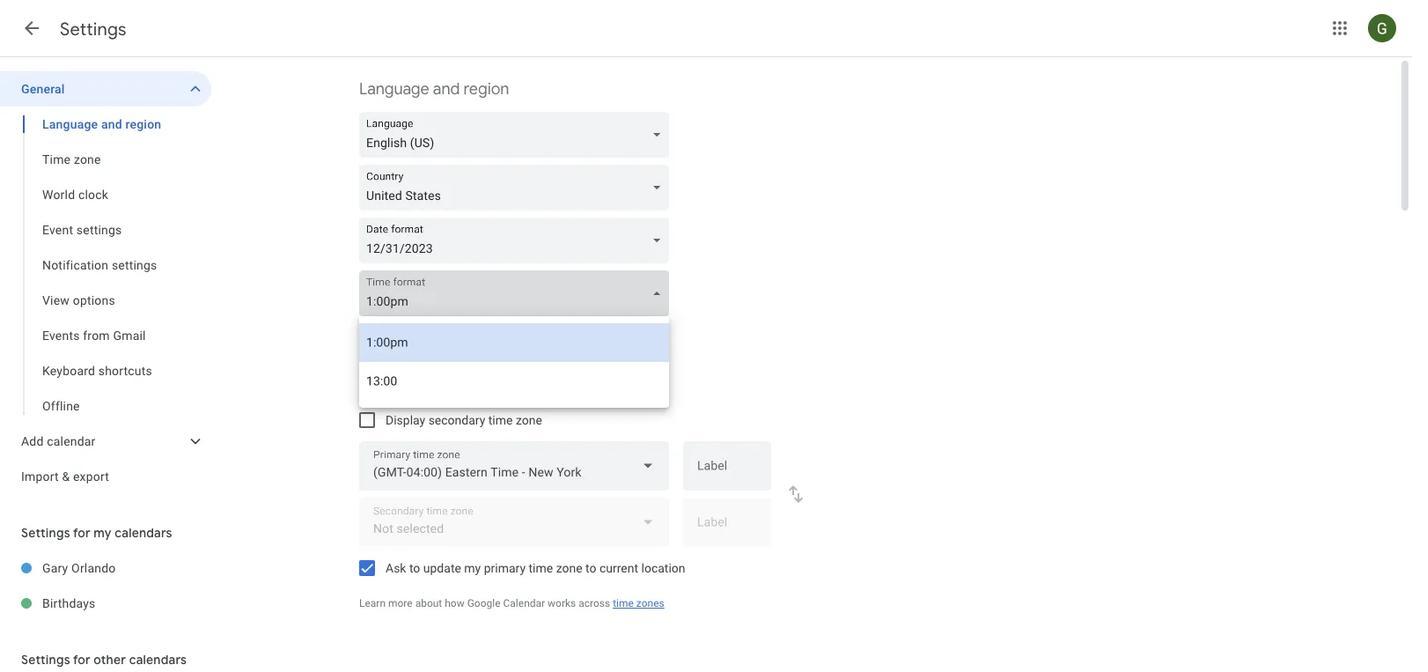 Task type: describe. For each thing, give the bounding box(es) containing it.
display secondary time zone
[[386, 413, 542, 427]]

birthdays tree item
[[0, 586, 211, 621]]

offline
[[42, 399, 80, 413]]

learn
[[359, 597, 386, 610]]

1:00pm option
[[359, 323, 669, 362]]

gmail
[[113, 328, 146, 343]]

0 vertical spatial time zone
[[42, 152, 101, 166]]

1 horizontal spatial region
[[464, 79, 509, 99]]

settings for settings
[[60, 18, 127, 40]]

import
[[21, 469, 59, 484]]

works
[[548, 597, 576, 610]]

1 horizontal spatial and
[[433, 79, 460, 99]]

about
[[415, 597, 442, 610]]

clock
[[78, 187, 108, 202]]

gary
[[42, 561, 68, 575]]

zone up works
[[556, 561, 583, 575]]

1 to from the left
[[410, 561, 420, 575]]

keyboard shortcuts
[[42, 363, 152, 378]]

import & export
[[21, 469, 109, 484]]

2 horizontal spatial time
[[613, 597, 634, 610]]

world clock
[[42, 187, 108, 202]]

general tree item
[[0, 71, 211, 107]]

how
[[445, 597, 465, 610]]

zone inside tree
[[74, 152, 101, 166]]

2 to from the left
[[586, 561, 597, 575]]

zone down 13:00 option
[[516, 413, 542, 427]]

time zones link
[[613, 597, 665, 610]]

Label for primary time zone. text field
[[698, 460, 758, 485]]

1 horizontal spatial language
[[359, 79, 430, 99]]

shortcuts
[[98, 363, 152, 378]]

general
[[21, 81, 65, 96]]

world
[[42, 187, 75, 202]]

settings for notification settings
[[112, 258, 157, 272]]

ask
[[386, 561, 406, 575]]

more
[[388, 597, 413, 610]]

export
[[73, 469, 109, 484]]

1 vertical spatial time zone
[[359, 377, 432, 397]]

notification
[[42, 258, 109, 272]]

group containing language and region
[[0, 107, 211, 424]]

event
[[42, 222, 73, 237]]

1 vertical spatial my
[[464, 561, 481, 575]]

update
[[424, 561, 461, 575]]

keyboard
[[42, 363, 95, 378]]

events from gmail
[[42, 328, 146, 343]]

and inside group
[[101, 117, 122, 131]]

calendars for settings for my calendars
[[115, 525, 172, 541]]

settings heading
[[60, 18, 127, 40]]

primary
[[484, 561, 526, 575]]

from
[[83, 328, 110, 343]]

view
[[42, 293, 70, 307]]



Task type: vqa. For each thing, say whether or not it's contained in the screenshot.
"for"
yes



Task type: locate. For each thing, give the bounding box(es) containing it.
region inside group
[[126, 117, 161, 131]]

time zone up the world clock
[[42, 152, 101, 166]]

settings for my calendars
[[21, 525, 172, 541]]

1 vertical spatial region
[[126, 117, 161, 131]]

other
[[94, 652, 126, 668]]

0 horizontal spatial my
[[94, 525, 112, 541]]

1 vertical spatial calendars
[[129, 652, 187, 668]]

1 vertical spatial time
[[359, 377, 394, 397]]

settings for event settings
[[77, 222, 122, 237]]

time up 'display'
[[359, 377, 394, 397]]

zones
[[637, 597, 665, 610]]

gary orlando
[[42, 561, 116, 575]]

go back image
[[21, 18, 42, 39]]

0 horizontal spatial region
[[126, 117, 161, 131]]

and
[[433, 79, 460, 99], [101, 117, 122, 131]]

calendars for settings for other calendars
[[129, 652, 187, 668]]

add calendar
[[21, 434, 96, 448]]

time zone
[[42, 152, 101, 166], [359, 377, 432, 397]]

0 vertical spatial language and region
[[359, 79, 509, 99]]

calendar
[[503, 597, 545, 610]]

time
[[489, 413, 513, 427], [529, 561, 553, 575], [613, 597, 634, 610]]

birthdays link
[[42, 586, 211, 621]]

time down 13:00 option
[[489, 413, 513, 427]]

across
[[579, 597, 611, 610]]

for for my
[[73, 525, 91, 541]]

settings for settings for other calendars
[[21, 652, 70, 668]]

current
[[600, 561, 639, 575]]

language and region inside group
[[42, 117, 161, 131]]

display
[[386, 413, 426, 427]]

settings for my calendars tree
[[0, 551, 211, 621]]

1 horizontal spatial to
[[586, 561, 597, 575]]

time
[[42, 152, 71, 166], [359, 377, 394, 397]]

None field
[[359, 112, 676, 158], [359, 165, 676, 211], [359, 218, 676, 263], [359, 270, 676, 316], [359, 441, 669, 491], [359, 112, 676, 158], [359, 165, 676, 211], [359, 218, 676, 263], [359, 270, 676, 316], [359, 441, 669, 491]]

calendars right other
[[129, 652, 187, 668]]

birthdays
[[42, 596, 96, 610]]

0 horizontal spatial and
[[101, 117, 122, 131]]

Label for secondary time zone. text field
[[698, 516, 758, 541]]

0 vertical spatial language
[[359, 79, 430, 99]]

settings down birthdays
[[21, 652, 70, 668]]

1 horizontal spatial time
[[359, 377, 394, 397]]

tree containing general
[[0, 71, 211, 494]]

orlando
[[71, 561, 116, 575]]

my
[[94, 525, 112, 541], [464, 561, 481, 575]]

secondary
[[429, 413, 486, 427]]

0 vertical spatial time
[[42, 152, 71, 166]]

region
[[464, 79, 509, 99], [126, 117, 161, 131]]

zone
[[74, 152, 101, 166], [398, 377, 432, 397], [516, 413, 542, 427], [556, 561, 583, 575]]

1 for from the top
[[73, 525, 91, 541]]

time zone up 'display'
[[359, 377, 432, 397]]

2 vertical spatial time
[[613, 597, 634, 610]]

ask to update my primary time zone to current location
[[386, 561, 686, 575]]

my right update
[[464, 561, 481, 575]]

time left zones
[[613, 597, 634, 610]]

learn more about how google calendar works across time zones
[[359, 597, 665, 610]]

0 horizontal spatial to
[[410, 561, 420, 575]]

1 horizontal spatial language and region
[[359, 79, 509, 99]]

google
[[467, 597, 501, 610]]

settings
[[77, 222, 122, 237], [112, 258, 157, 272]]

settings for other calendars
[[21, 652, 187, 668]]

for up gary orlando
[[73, 525, 91, 541]]

my up gary orlando "tree item"
[[94, 525, 112, 541]]

1 vertical spatial language
[[42, 117, 98, 131]]

0 vertical spatial settings
[[77, 222, 122, 237]]

zone up clock
[[74, 152, 101, 166]]

1 horizontal spatial time
[[529, 561, 553, 575]]

settings up notification settings
[[77, 222, 122, 237]]

settings up general tree item
[[60, 18, 127, 40]]

1 vertical spatial language and region
[[42, 117, 161, 131]]

for left other
[[73, 652, 91, 668]]

0 vertical spatial and
[[433, 79, 460, 99]]

&
[[62, 469, 70, 484]]

options
[[73, 293, 115, 307]]

0 horizontal spatial language and region
[[42, 117, 161, 131]]

1 vertical spatial settings
[[21, 525, 70, 541]]

zone up 'display'
[[398, 377, 432, 397]]

to right ask
[[410, 561, 420, 575]]

calendars
[[115, 525, 172, 541], [129, 652, 187, 668]]

2 for from the top
[[73, 652, 91, 668]]

0 vertical spatial calendars
[[115, 525, 172, 541]]

0 vertical spatial time
[[489, 413, 513, 427]]

time format list box
[[359, 316, 669, 408]]

settings
[[60, 18, 127, 40], [21, 525, 70, 541], [21, 652, 70, 668]]

language and region
[[359, 79, 509, 99], [42, 117, 161, 131]]

0 vertical spatial for
[[73, 525, 91, 541]]

0 horizontal spatial time zone
[[42, 152, 101, 166]]

settings for settings for my calendars
[[21, 525, 70, 541]]

add
[[21, 434, 44, 448]]

1 vertical spatial time
[[529, 561, 553, 575]]

language
[[359, 79, 430, 99], [42, 117, 98, 131]]

0 vertical spatial my
[[94, 525, 112, 541]]

view options
[[42, 293, 115, 307]]

calendars up gary orlando "tree item"
[[115, 525, 172, 541]]

1 vertical spatial for
[[73, 652, 91, 668]]

0 horizontal spatial time
[[42, 152, 71, 166]]

for for other
[[73, 652, 91, 668]]

0 horizontal spatial time
[[489, 413, 513, 427]]

tree
[[0, 71, 211, 494]]

time right primary
[[529, 561, 553, 575]]

for
[[73, 525, 91, 541], [73, 652, 91, 668]]

group
[[0, 107, 211, 424]]

to left current in the left bottom of the page
[[586, 561, 597, 575]]

1 vertical spatial and
[[101, 117, 122, 131]]

settings up gary
[[21, 525, 70, 541]]

1 vertical spatial settings
[[112, 258, 157, 272]]

settings up options
[[112, 258, 157, 272]]

time up 'world'
[[42, 152, 71, 166]]

notification settings
[[42, 258, 157, 272]]

1 horizontal spatial my
[[464, 561, 481, 575]]

events
[[42, 328, 80, 343]]

calendar
[[47, 434, 96, 448]]

event settings
[[42, 222, 122, 237]]

0 horizontal spatial language
[[42, 117, 98, 131]]

location
[[642, 561, 686, 575]]

0 vertical spatial region
[[464, 79, 509, 99]]

gary orlando tree item
[[0, 551, 211, 586]]

to
[[410, 561, 420, 575], [586, 561, 597, 575]]

2 vertical spatial settings
[[21, 652, 70, 668]]

1 horizontal spatial time zone
[[359, 377, 432, 397]]

0 vertical spatial settings
[[60, 18, 127, 40]]

13:00 option
[[359, 362, 669, 401]]



